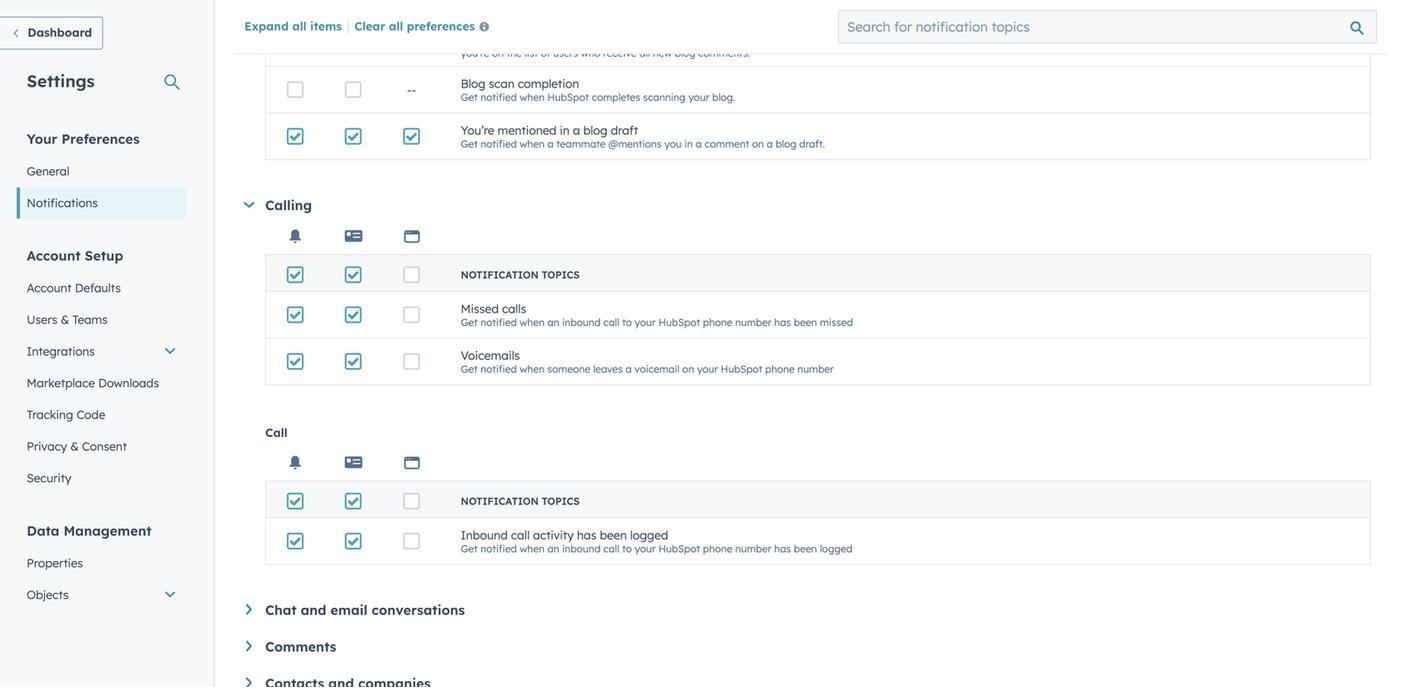Task type: describe. For each thing, give the bounding box(es) containing it.
inbound
[[461, 528, 508, 542]]

draft.
[[799, 137, 825, 150]]

when inside "blog post comment get notified when someone comments on a post you authored (as long as your author profile includes the email you use to log in to hubspot). if you're not the author, you'll get notified if you're on the list of users who receive all new blog comments."
[[520, 34, 545, 47]]

caret image inside comments dropdown button
[[246, 641, 252, 652]]

integrations button
[[17, 336, 187, 367]]

long
[[776, 34, 796, 47]]

code
[[76, 407, 105, 422]]

0 horizontal spatial in
[[560, 123, 570, 137]]

0 horizontal spatial blog
[[583, 123, 608, 137]]

profile
[[871, 34, 900, 47]]

notified inside inbound call activity has been logged get notified when an inbound call to your hubspot phone number has been logged
[[481, 542, 517, 555]]

dashboard link
[[0, 17, 103, 50]]

and
[[301, 602, 326, 618]]

@mentions
[[608, 137, 662, 150]]

comments
[[593, 34, 643, 47]]

log
[[1042, 34, 1057, 47]]

account defaults
[[27, 281, 121, 295]]

caret image for calling
[[244, 202, 255, 208]]

all for clear
[[389, 19, 403, 33]]

call left activity
[[511, 528, 530, 542]]

author,
[[1212, 34, 1245, 47]]

scan
[[489, 76, 514, 91]]

0 horizontal spatial you're
[[461, 47, 489, 59]]

Search for notification topics search field
[[838, 10, 1377, 43]]

notifications link
[[17, 187, 187, 219]]

tracking code link
[[17, 399, 187, 431]]

get inside "blog post comment get notified when someone comments on a post you authored (as long as your author profile includes the email you use to log in to hubspot). if you're not the author, you'll get notified if you're on the list of users who receive all new blog comments."
[[461, 34, 478, 47]]

when inside voicemails get notified when someone leaves a voicemail on your hubspot phone number
[[520, 363, 545, 375]]

users & teams
[[27, 312, 108, 327]]

a inside "blog post comment get notified when someone comments on a post you authored (as long as your author profile includes the email you use to log in to hubspot). if you're not the author, you'll get notified if you're on the list of users who receive all new blog comments."
[[660, 34, 667, 47]]

caret image for chat and email conversations
[[246, 604, 252, 615]]

a down blog scan completion get notified when hubspot completes scanning your blog.
[[573, 123, 580, 137]]

defaults
[[75, 281, 121, 295]]

your preferences element
[[17, 130, 187, 219]]

0 horizontal spatial the
[[507, 47, 522, 59]]

who
[[581, 47, 600, 59]]

missed
[[820, 316, 853, 328]]

1 notification topics from the top
[[461, 269, 580, 281]]

phone inside inbound call activity has been logged get notified when an inbound call to your hubspot phone number has been logged
[[703, 542, 732, 555]]

comments.
[[698, 47, 750, 59]]

phone for voicemails
[[765, 363, 795, 375]]

voicemails
[[461, 348, 520, 363]]

call
[[265, 425, 288, 440]]

voicemails get notified when someone leaves a voicemail on your hubspot phone number
[[461, 348, 834, 375]]

been up chat and email conversations dropdown button
[[794, 542, 817, 555]]

if
[[1333, 34, 1339, 47]]

get inside missed calls get notified when an inbound call to your hubspot phone number has been missed
[[461, 316, 478, 328]]

properties link
[[17, 548, 187, 579]]

comment inside 'you're mentioned in a blog draft get notified when a teammate @mentions you in a comment on a blog draft.'
[[705, 137, 749, 150]]

get inside blog scan completion get notified when hubspot completes scanning your blog.
[[461, 91, 478, 103]]

data management
[[27, 523, 152, 539]]

notified inside blog scan completion get notified when hubspot completes scanning your blog.
[[481, 91, 517, 103]]

on up scan
[[492, 47, 504, 59]]

account for account defaults
[[27, 281, 72, 295]]

notifications
[[27, 196, 98, 210]]

your for missed calls
[[635, 316, 656, 328]]

hubspot inside inbound call activity has been logged get notified when an inbound call to your hubspot phone number has been logged
[[659, 542, 700, 555]]

calls
[[502, 301, 526, 316]]

mentioned
[[498, 123, 557, 137]]

new
[[653, 47, 672, 59]]

account defaults link
[[17, 272, 187, 304]]

tracking
[[27, 407, 73, 422]]

1 horizontal spatial logged
[[820, 542, 853, 555]]

inbound call activity has been logged get notified when an inbound call to your hubspot phone number has been logged
[[461, 528, 853, 555]]

has inside missed calls get notified when an inbound call to your hubspot phone number has been missed
[[774, 316, 791, 328]]

someone inside "blog post comment get notified when someone comments on a post you authored (as long as your author profile includes the email you use to log in to hubspot). if you're not the author, you'll get notified if you're on the list of users who receive all new blog comments."
[[547, 34, 590, 47]]

users
[[27, 312, 58, 327]]

comment inside "blog post comment get notified when someone comments on a post you authored (as long as your author profile includes the email you use to log in to hubspot). if you're not the author, you'll get notified if you're on the list of users who receive all new blog comments."
[[516, 20, 568, 34]]

items
[[310, 19, 342, 33]]

2 topics from the top
[[542, 495, 580, 507]]

account setup
[[27, 247, 123, 264]]

a right @mentions
[[696, 137, 702, 150]]

leaves
[[593, 363, 623, 375]]

teams
[[72, 312, 108, 327]]

objects
[[27, 588, 69, 602]]

as
[[799, 34, 810, 47]]

preferences
[[61, 131, 140, 147]]

tracking code
[[27, 407, 105, 422]]

a inside voicemails get notified when someone leaves a voicemail on your hubspot phone number
[[626, 363, 632, 375]]

of
[[541, 47, 550, 59]]

preferences
[[407, 19, 475, 33]]

1 topics from the top
[[542, 269, 580, 281]]

get
[[1275, 34, 1291, 47]]

properties
[[27, 556, 83, 570]]

draft
[[611, 123, 638, 137]]

expand all items button
[[244, 19, 342, 33]]

comments button
[[246, 638, 1371, 655]]

2 horizontal spatial blog
[[776, 137, 797, 150]]

blog post comment get notified when someone comments on a post you authored (as long as your author profile includes the email you use to log in to hubspot). if you're not the author, you'll get notified if you're on the list of users who receive all new blog comments.
[[461, 20, 1339, 59]]

get inside inbound call activity has been logged get notified when an inbound call to your hubspot phone number has been logged
[[461, 542, 478, 555]]

email inside "blog post comment get notified when someone comments on a post you authored (as long as your author profile includes the email you use to log in to hubspot). if you're not the author, you'll get notified if you're on the list of users who receive all new blog comments."
[[962, 34, 988, 47]]

you're
[[461, 123, 494, 137]]

downloads
[[98, 376, 159, 390]]

been inside missed calls get notified when an inbound call to your hubspot phone number has been missed
[[794, 316, 817, 328]]

chat and email conversations
[[265, 602, 465, 618]]

notified inside missed calls get notified when an inbound call to your hubspot phone number has been missed
[[481, 316, 517, 328]]

clear all preferences button
[[354, 17, 496, 37]]

2 notification topics from the top
[[461, 495, 580, 507]]

get inside 'you're mentioned in a blog draft get notified when a teammate @mentions you in a comment on a blog draft.'
[[461, 137, 478, 150]]

to right the log
[[1071, 34, 1081, 47]]

list
[[525, 47, 538, 59]]

someone inside voicemails get notified when someone leaves a voicemail on your hubspot phone number
[[547, 363, 590, 375]]

conversations
[[372, 602, 465, 618]]

clear all preferences
[[354, 19, 475, 33]]

been right activity
[[600, 528, 627, 542]]

blog for blog scan completion
[[461, 76, 486, 91]]

account for account setup
[[27, 247, 81, 264]]

number inside inbound call activity has been logged get notified when an inbound call to your hubspot phone number has been logged
[[735, 542, 772, 555]]

call inside missed calls get notified when an inbound call to your hubspot phone number has been missed
[[603, 316, 619, 328]]

authored
[[713, 34, 756, 47]]

management
[[64, 523, 152, 539]]

integrations
[[27, 344, 95, 359]]

marketplace downloads
[[27, 376, 159, 390]]

call right activity
[[603, 542, 619, 555]]

to left the log
[[1030, 34, 1040, 47]]

hubspot).
[[1083, 34, 1131, 47]]

blog scan completion get notified when hubspot completes scanning your blog.
[[461, 76, 735, 103]]

blog.
[[712, 91, 735, 103]]

when inside 'you're mentioned in a blog draft get notified when a teammate @mentions you in a comment on a blog draft.'
[[520, 137, 545, 150]]

& for users
[[61, 312, 69, 327]]

you inside 'you're mentioned in a blog draft get notified when a teammate @mentions you in a comment on a blog draft.'
[[664, 137, 682, 150]]

number for voicemails
[[798, 363, 834, 375]]



Task type: locate. For each thing, give the bounding box(es) containing it.
when left users
[[520, 34, 545, 47]]

get down missed
[[461, 363, 478, 375]]

0 horizontal spatial post
[[489, 20, 513, 34]]

your inside inbound call activity has been logged get notified when an inbound call to your hubspot phone number has been logged
[[635, 542, 656, 555]]

1 vertical spatial phone
[[765, 363, 795, 375]]

email
[[962, 34, 988, 47], [330, 602, 368, 618]]

chat and email conversations button
[[246, 602, 1371, 618]]

if
[[1134, 34, 1142, 47]]

2 someone from the top
[[547, 363, 590, 375]]

notified up voicemails
[[481, 316, 517, 328]]

0 vertical spatial caret image
[[246, 641, 252, 652]]

data
[[27, 523, 59, 539]]

number
[[735, 316, 772, 328], [798, 363, 834, 375], [735, 542, 772, 555]]

caret image
[[246, 641, 252, 652], [246, 678, 252, 687]]

been left missed
[[794, 316, 817, 328]]

to up voicemails get notified when someone leaves a voicemail on your hubspot phone number
[[622, 316, 632, 328]]

when right inbound
[[520, 542, 545, 555]]

marketplace
[[27, 376, 95, 390]]

activity
[[533, 528, 574, 542]]

1 blog from the top
[[461, 20, 486, 34]]

number up chat and email conversations dropdown button
[[735, 542, 772, 555]]

get left mentioned
[[461, 137, 478, 150]]

1 vertical spatial someone
[[547, 363, 590, 375]]

all for expand
[[292, 19, 307, 33]]

in right mentioned
[[560, 123, 570, 137]]

your for voicemails
[[697, 363, 718, 375]]

2 vertical spatial phone
[[703, 542, 732, 555]]

caret image left chat
[[246, 604, 252, 615]]

1 vertical spatial an
[[547, 542, 559, 555]]

number inside voicemails get notified when someone leaves a voicemail on your hubspot phone number
[[798, 363, 834, 375]]

in
[[1060, 34, 1068, 47], [560, 123, 570, 137], [684, 137, 693, 150]]

notified down calls
[[481, 363, 517, 375]]

1 horizontal spatial &
[[70, 439, 79, 454]]

privacy
[[27, 439, 67, 454]]

a right receive
[[660, 34, 667, 47]]

caret image inside chat and email conversations dropdown button
[[246, 604, 252, 615]]

you left authored
[[693, 34, 710, 47]]

1 someone from the top
[[547, 34, 590, 47]]

0 horizontal spatial all
[[292, 19, 307, 33]]

1 horizontal spatial in
[[684, 137, 693, 150]]

you're right if
[[1145, 34, 1173, 47]]

someone right list
[[547, 34, 590, 47]]

1 horizontal spatial email
[[962, 34, 988, 47]]

post left comments.
[[669, 34, 690, 47]]

get inside voicemails get notified when someone leaves a voicemail on your hubspot phone number
[[461, 363, 478, 375]]

get up conversations
[[461, 542, 478, 555]]

on inside voicemails get notified when someone leaves a voicemail on your hubspot phone number
[[682, 363, 694, 375]]

inbound
[[562, 316, 601, 328], [562, 542, 601, 555]]

scanning
[[643, 91, 686, 103]]

blog left draft
[[583, 123, 608, 137]]

1 horizontal spatial the
[[944, 34, 959, 47]]

an inside inbound call activity has been logged get notified when an inbound call to your hubspot phone number has been logged
[[547, 542, 559, 555]]

notification
[[461, 269, 539, 281], [461, 495, 539, 507]]

1 get from the top
[[461, 34, 478, 47]]

data management element
[[17, 522, 187, 674]]

& right users
[[61, 312, 69, 327]]

1 vertical spatial email
[[330, 602, 368, 618]]

0 vertical spatial inbound
[[562, 316, 601, 328]]

1 vertical spatial topics
[[542, 495, 580, 507]]

blog inside "blog post comment get notified when someone comments on a post you authored (as long as your author profile includes the email you use to log in to hubspot). if you're not the author, you'll get notified if you're on the list of users who receive all new blog comments."
[[461, 20, 486, 34]]

--
[[407, 82, 416, 97]]

author
[[837, 34, 868, 47]]

0 horizontal spatial &
[[61, 312, 69, 327]]

1 vertical spatial number
[[798, 363, 834, 375]]

to right activity
[[622, 542, 632, 555]]

0 horizontal spatial email
[[330, 602, 368, 618]]

1 - from the left
[[407, 82, 412, 97]]

2 - from the left
[[412, 82, 416, 97]]

6 get from the top
[[461, 542, 478, 555]]

blog inside "blog post comment get notified when someone comments on a post you authored (as long as your author profile includes the email you use to log in to hubspot). if you're not the author, you'll get notified if you're on the list of users who receive all new blog comments."
[[675, 47, 696, 59]]

notified inside voicemails get notified when someone leaves a voicemail on your hubspot phone number
[[481, 363, 517, 375]]

notified down scan
[[481, 137, 517, 150]]

the right includes
[[944, 34, 959, 47]]

call up "leaves"
[[603, 316, 619, 328]]

caret image inside calling dropdown button
[[244, 202, 255, 208]]

receive
[[603, 47, 637, 59]]

caret image left calling
[[244, 202, 255, 208]]

2 an from the top
[[547, 542, 559, 555]]

2 horizontal spatial the
[[1194, 34, 1210, 47]]

logged
[[630, 528, 668, 542], [820, 542, 853, 555]]

general link
[[17, 156, 187, 187]]

on right voicemail
[[682, 363, 694, 375]]

post
[[489, 20, 513, 34], [669, 34, 690, 47]]

includes
[[903, 34, 941, 47]]

5 when from the top
[[520, 363, 545, 375]]

1 vertical spatial account
[[27, 281, 72, 295]]

6 when from the top
[[520, 542, 545, 555]]

a left draft.
[[767, 137, 773, 150]]

blog for blog post comment
[[461, 20, 486, 34]]

get down "preferences"
[[461, 34, 478, 47]]

use
[[1011, 34, 1027, 47]]

all inside 'button'
[[389, 19, 403, 33]]

notified left if
[[1294, 34, 1330, 47]]

the
[[944, 34, 959, 47], [1194, 34, 1210, 47], [507, 47, 522, 59]]

missed
[[461, 301, 499, 316]]

an
[[547, 316, 559, 328], [547, 542, 559, 555]]

your inside voicemails get notified when someone leaves a voicemail on your hubspot phone number
[[697, 363, 718, 375]]

the left list
[[507, 47, 522, 59]]

on inside 'you're mentioned in a blog draft get notified when a teammate @mentions you in a comment on a blog draft.'
[[752, 137, 764, 150]]

to inside inbound call activity has been logged get notified when an inbound call to your hubspot phone number has been logged
[[622, 542, 632, 555]]

has left missed
[[774, 316, 791, 328]]

2 when from the top
[[520, 91, 545, 103]]

voicemail
[[635, 363, 680, 375]]

0 vertical spatial blog
[[461, 20, 486, 34]]

comment down blog.
[[705, 137, 749, 150]]

hubspot inside blog scan completion get notified when hubspot completes scanning your blog.
[[547, 91, 589, 103]]

your
[[27, 131, 57, 147]]

4 when from the top
[[520, 316, 545, 328]]

notified up you're
[[481, 91, 517, 103]]

a
[[660, 34, 667, 47], [573, 123, 580, 137], [547, 137, 554, 150], [696, 137, 702, 150], [767, 137, 773, 150], [626, 363, 632, 375]]

phone inside voicemails get notified when someone leaves a voicemail on your hubspot phone number
[[765, 363, 795, 375]]

4 get from the top
[[461, 316, 478, 328]]

you're up scan
[[461, 47, 489, 59]]

all inside "blog post comment get notified when someone comments on a post you authored (as long as your author profile includes the email you use to log in to hubspot). if you're not the author, you'll get notified if you're on the list of users who receive all new blog comments."
[[639, 47, 650, 59]]

caret image
[[244, 202, 255, 208], [246, 604, 252, 615]]

number left missed
[[735, 316, 772, 328]]

0 vertical spatial &
[[61, 312, 69, 327]]

1 horizontal spatial blog
[[675, 47, 696, 59]]

security link
[[17, 462, 187, 494]]

settings
[[27, 70, 95, 91]]

0 vertical spatial someone
[[547, 34, 590, 47]]

calling
[[265, 197, 312, 214]]

1 an from the top
[[547, 316, 559, 328]]

when left teammate
[[520, 137, 545, 150]]

notification up inbound
[[461, 495, 539, 507]]

call
[[603, 316, 619, 328], [511, 528, 530, 542], [603, 542, 619, 555]]

0 vertical spatial an
[[547, 316, 559, 328]]

account up account defaults at the top left of page
[[27, 247, 81, 264]]

email right and
[[330, 602, 368, 618]]

notification up calls
[[461, 269, 539, 281]]

on right comments
[[646, 34, 658, 47]]

dashboard
[[28, 25, 92, 40]]

users & teams link
[[17, 304, 187, 336]]

you left use at right top
[[991, 34, 1008, 47]]

- down clear all preferences 'button'
[[412, 82, 416, 97]]

in down scanning
[[684, 137, 693, 150]]

objects button
[[17, 579, 187, 611]]

comment
[[516, 20, 568, 34], [705, 137, 749, 150]]

1 horizontal spatial post
[[669, 34, 690, 47]]

blog
[[675, 47, 696, 59], [583, 123, 608, 137], [776, 137, 797, 150]]

when inside inbound call activity has been logged get notified when an inbound call to your hubspot phone number has been logged
[[520, 542, 545, 555]]

1 horizontal spatial comment
[[705, 137, 749, 150]]

blog right new
[[675, 47, 696, 59]]

all right clear
[[389, 19, 403, 33]]

1 caret image from the top
[[246, 641, 252, 652]]

privacy & consent
[[27, 439, 127, 454]]

(as
[[759, 34, 773, 47]]

an right calls
[[547, 316, 559, 328]]

2 notification from the top
[[461, 495, 539, 507]]

account up users
[[27, 281, 72, 295]]

5 get from the top
[[461, 363, 478, 375]]

notified left activity
[[481, 542, 517, 555]]

2 blog from the top
[[461, 76, 486, 91]]

has
[[774, 316, 791, 328], [577, 528, 597, 542], [774, 542, 791, 555]]

phone
[[703, 316, 732, 328], [765, 363, 795, 375], [703, 542, 732, 555]]

your inside "blog post comment get notified when someone comments on a post you authored (as long as your author profile includes the email you use to log in to hubspot). if you're not the author, you'll get notified if you're on the list of users who receive all new blog comments."
[[813, 34, 834, 47]]

get up voicemails
[[461, 316, 478, 328]]

- down clear all preferences
[[407, 82, 412, 97]]

privacy & consent link
[[17, 431, 187, 462]]

0 horizontal spatial you
[[664, 137, 682, 150]]

number for missed calls
[[735, 316, 772, 328]]

expand all items
[[244, 19, 342, 33]]

0 vertical spatial account
[[27, 247, 81, 264]]

1 vertical spatial blog
[[461, 76, 486, 91]]

1 vertical spatial &
[[70, 439, 79, 454]]

inbound inside inbound call activity has been logged get notified when an inbound call to your hubspot phone number has been logged
[[562, 542, 601, 555]]

1 vertical spatial comment
[[705, 137, 749, 150]]

1 notification from the top
[[461, 269, 539, 281]]

a left teammate
[[547, 137, 554, 150]]

you'll
[[1248, 34, 1272, 47]]

email left use at right top
[[962, 34, 988, 47]]

1 vertical spatial caret image
[[246, 678, 252, 687]]

all left "items"
[[292, 19, 307, 33]]

blog inside blog scan completion get notified when hubspot completes scanning your blog.
[[461, 76, 486, 91]]

comments
[[265, 638, 336, 655]]

get up you're
[[461, 91, 478, 103]]

when inside missed calls get notified when an inbound call to your hubspot phone number has been missed
[[520, 316, 545, 328]]

1 vertical spatial notification topics
[[461, 495, 580, 507]]

0 vertical spatial caret image
[[244, 202, 255, 208]]

in right the log
[[1060, 34, 1068, 47]]

hubspot inside voicemails get notified when someone leaves a voicemail on your hubspot phone number
[[721, 363, 762, 375]]

has up chat and email conversations dropdown button
[[774, 542, 791, 555]]

all left new
[[639, 47, 650, 59]]

consent
[[82, 439, 127, 454]]

& for privacy
[[70, 439, 79, 454]]

notification topics up activity
[[461, 495, 580, 507]]

notified inside 'you're mentioned in a blog draft get notified when a teammate @mentions you in a comment on a blog draft.'
[[481, 137, 517, 150]]

& right privacy
[[70, 439, 79, 454]]

inbound inside missed calls get notified when an inbound call to your hubspot phone number has been missed
[[562, 316, 601, 328]]

your
[[813, 34, 834, 47], [688, 91, 709, 103], [635, 316, 656, 328], [697, 363, 718, 375], [635, 542, 656, 555]]

when up voicemails
[[520, 316, 545, 328]]

0 horizontal spatial comment
[[516, 20, 568, 34]]

account
[[27, 247, 81, 264], [27, 281, 72, 295]]

blog left draft.
[[776, 137, 797, 150]]

number inside missed calls get notified when an inbound call to your hubspot phone number has been missed
[[735, 316, 772, 328]]

someone left "leaves"
[[547, 363, 590, 375]]

0 horizontal spatial logged
[[630, 528, 668, 542]]

2 horizontal spatial you
[[991, 34, 1008, 47]]

1 account from the top
[[27, 247, 81, 264]]

number down missed
[[798, 363, 834, 375]]

notification topics up calls
[[461, 269, 580, 281]]

phone inside missed calls get notified when an inbound call to your hubspot phone number has been missed
[[703, 316, 732, 328]]

0 vertical spatial email
[[962, 34, 988, 47]]

the right not
[[1194, 34, 1210, 47]]

chat
[[265, 602, 297, 618]]

3 when from the top
[[520, 137, 545, 150]]

2 horizontal spatial in
[[1060, 34, 1068, 47]]

teammate
[[556, 137, 606, 150]]

completion
[[518, 76, 579, 91]]

0 vertical spatial notification
[[461, 269, 539, 281]]

account setup element
[[17, 246, 187, 494]]

your inside missed calls get notified when an inbound call to your hubspot phone number has been missed
[[635, 316, 656, 328]]

been
[[794, 316, 817, 328], [600, 528, 627, 542], [794, 542, 817, 555]]

your for blog scan completion
[[688, 91, 709, 103]]

has right activity
[[577, 528, 597, 542]]

2 vertical spatial number
[[735, 542, 772, 555]]

on left draft.
[[752, 137, 764, 150]]

an right inbound
[[547, 542, 559, 555]]

2 caret image from the top
[[246, 678, 252, 687]]

when right scan
[[520, 91, 545, 103]]

1 horizontal spatial all
[[389, 19, 403, 33]]

1 vertical spatial caret image
[[246, 604, 252, 615]]

you right @mentions
[[664, 137, 682, 150]]

0 vertical spatial comment
[[516, 20, 568, 34]]

an inside missed calls get notified when an inbound call to your hubspot phone number has been missed
[[547, 316, 559, 328]]

2 account from the top
[[27, 281, 72, 295]]

you
[[693, 34, 710, 47], [991, 34, 1008, 47], [664, 137, 682, 150]]

1 inbound from the top
[[562, 316, 601, 328]]

when
[[520, 34, 545, 47], [520, 91, 545, 103], [520, 137, 545, 150], [520, 316, 545, 328], [520, 363, 545, 375], [520, 542, 545, 555]]

3 get from the top
[[461, 137, 478, 150]]

users
[[553, 47, 578, 59]]

to inside missed calls get notified when an inbound call to your hubspot phone number has been missed
[[622, 316, 632, 328]]

hubspot inside missed calls get notified when an inbound call to your hubspot phone number has been missed
[[659, 316, 700, 328]]

when down calls
[[520, 363, 545, 375]]

a right "leaves"
[[626, 363, 632, 375]]

when inside blog scan completion get notified when hubspot completes scanning your blog.
[[520, 91, 545, 103]]

phone for missed calls
[[703, 316, 732, 328]]

marketplace downloads link
[[17, 367, 187, 399]]

0 vertical spatial phone
[[703, 316, 732, 328]]

1 vertical spatial inbound
[[562, 542, 601, 555]]

your preferences
[[27, 131, 140, 147]]

someone
[[547, 34, 590, 47], [547, 363, 590, 375]]

you're mentioned in a blog draft get notified when a teammate @mentions you in a comment on a blog draft.
[[461, 123, 825, 150]]

blog
[[461, 20, 486, 34], [461, 76, 486, 91]]

0 vertical spatial number
[[735, 316, 772, 328]]

comment up of
[[516, 20, 568, 34]]

post up scan
[[489, 20, 513, 34]]

general
[[27, 164, 69, 178]]

your inside blog scan completion get notified when hubspot completes scanning your blog.
[[688, 91, 709, 103]]

2 inbound from the top
[[562, 542, 601, 555]]

topics
[[542, 269, 580, 281], [542, 495, 580, 507]]

notified left list
[[481, 34, 517, 47]]

2 get from the top
[[461, 91, 478, 103]]

1 when from the top
[[520, 34, 545, 47]]

0 vertical spatial notification topics
[[461, 269, 580, 281]]

1 vertical spatial notification
[[461, 495, 539, 507]]

2 horizontal spatial all
[[639, 47, 650, 59]]

in inside "blog post comment get notified when someone comments on a post you authored (as long as your author profile includes the email you use to log in to hubspot). if you're not the author, you'll get notified if you're on the list of users who receive all new blog comments."
[[1060, 34, 1068, 47]]

1 horizontal spatial you
[[693, 34, 710, 47]]

missed calls get notified when an inbound call to your hubspot phone number has been missed
[[461, 301, 853, 328]]

0 vertical spatial topics
[[542, 269, 580, 281]]

not
[[1176, 34, 1192, 47]]

1 horizontal spatial you're
[[1145, 34, 1173, 47]]

expand
[[244, 19, 289, 33]]



Task type: vqa. For each thing, say whether or not it's contained in the screenshot.
"Get" inside Voicemails Get notified when someone leaves a voicemail on your HubSpot phone number
yes



